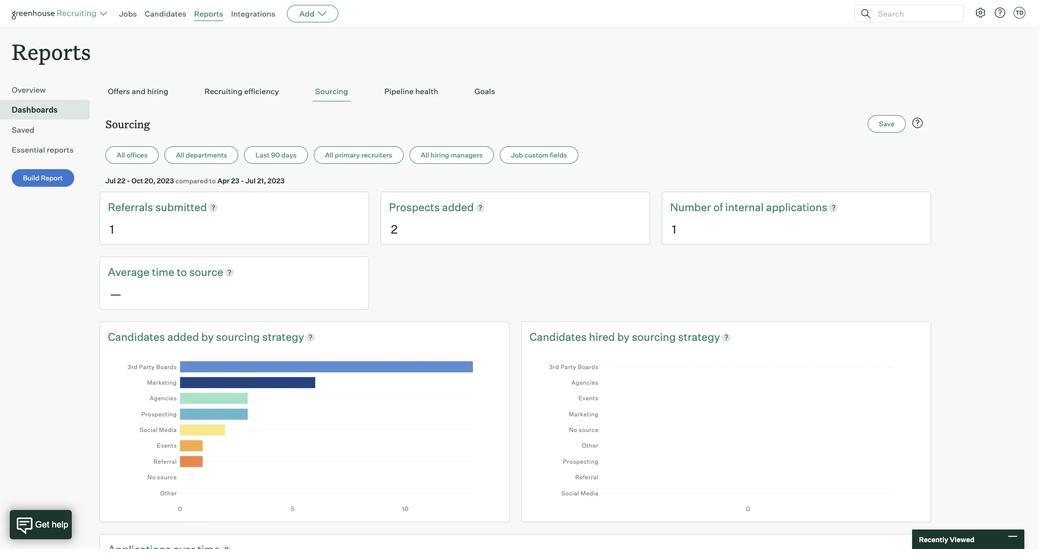 Task type: describe. For each thing, give the bounding box(es) containing it.
days
[[282, 151, 297, 159]]

by link for hired
[[618, 330, 632, 345]]

hired link
[[589, 330, 618, 345]]

saved
[[12, 125, 34, 135]]

td button
[[1012, 5, 1028, 21]]

strategy for candidates hired by sourcing
[[678, 330, 720, 344]]

td button
[[1014, 7, 1026, 19]]

applications
[[766, 201, 828, 214]]

average link
[[108, 265, 152, 280]]

number of internal
[[670, 201, 766, 214]]

by for added
[[201, 330, 214, 344]]

strategy link for candidates added by sourcing
[[262, 330, 304, 345]]

applications link
[[766, 200, 828, 215]]

integrations
[[231, 9, 275, 19]]

apr
[[217, 177, 230, 185]]

offers
[[108, 87, 130, 96]]

faq image
[[912, 117, 924, 129]]

referrals link
[[108, 200, 156, 215]]

job
[[511, 151, 523, 159]]

essential reports
[[12, 145, 74, 155]]

source link
[[189, 265, 223, 280]]

add
[[299, 9, 315, 19]]

dashboards
[[12, 105, 58, 115]]

viewed
[[950, 536, 975, 544]]

compared
[[175, 177, 208, 185]]

reports link
[[194, 9, 223, 19]]

hired
[[589, 330, 615, 344]]

20,
[[145, 177, 155, 185]]

overview link
[[12, 84, 86, 96]]

all primary recruiters
[[325, 151, 393, 159]]

hiring inside button
[[431, 151, 449, 159]]

by link for added
[[201, 330, 216, 345]]

td
[[1016, 9, 1024, 16]]

internal link
[[726, 200, 766, 215]]

prospects link
[[389, 200, 442, 215]]

managers
[[451, 151, 483, 159]]

all for all hiring managers
[[421, 151, 429, 159]]

candidates for candidates
[[145, 9, 186, 19]]

candidates for candidates hired by sourcing
[[530, 330, 587, 344]]

candidates hired by sourcing
[[530, 330, 678, 344]]

1 2023 from the left
[[157, 177, 174, 185]]

goals button
[[472, 82, 498, 102]]

0 horizontal spatial to
[[177, 266, 187, 279]]

build report button
[[12, 170, 74, 187]]

recruiting
[[205, 87, 243, 96]]

22
[[117, 177, 125, 185]]

all hiring managers
[[421, 151, 483, 159]]

to link
[[177, 265, 189, 280]]

average time to
[[108, 266, 189, 279]]

all departments
[[176, 151, 227, 159]]

configure image
[[975, 7, 987, 19]]

0 horizontal spatial added link
[[167, 330, 201, 345]]

0 vertical spatial added link
[[442, 200, 474, 215]]

save button
[[868, 115, 906, 133]]

candidates added by sourcing
[[108, 330, 262, 344]]

sourcing inside button
[[315, 87, 348, 96]]

offers and hiring button
[[105, 82, 171, 102]]

internal
[[726, 201, 764, 214]]

of
[[714, 201, 723, 214]]

all offices button
[[105, 147, 159, 164]]

hiring inside button
[[147, 87, 168, 96]]

save
[[880, 120, 895, 128]]

jul 22 - oct 20, 2023 compared to apr 23 - jul 21, 2023
[[105, 177, 285, 185]]

fields
[[550, 151, 567, 159]]

departments
[[186, 151, 227, 159]]

sourcing button
[[313, 82, 351, 102]]

average
[[108, 266, 150, 279]]

1 for number
[[672, 222, 677, 237]]

add button
[[287, 5, 338, 22]]

1 - from the left
[[127, 177, 130, 185]]

1 vertical spatial reports
[[12, 37, 91, 66]]

2
[[391, 222, 398, 237]]

0 vertical spatial added
[[442, 201, 474, 214]]

all for all primary recruiters
[[325, 151, 334, 159]]

xychart image for candidates added by sourcing
[[122, 354, 488, 513]]

sourcing link for candidates hired by sourcing
[[632, 330, 678, 345]]

jobs
[[119, 9, 137, 19]]

prospects
[[389, 201, 442, 214]]

all offices
[[117, 151, 148, 159]]



Task type: locate. For each thing, give the bounding box(es) containing it.
build report
[[23, 174, 63, 182]]

sourcing link
[[216, 330, 262, 345], [632, 330, 678, 345]]

2 2023 from the left
[[268, 177, 285, 185]]

time
[[152, 266, 174, 279]]

1 down number
[[672, 222, 677, 237]]

90
[[271, 151, 280, 159]]

2 strategy link from the left
[[678, 330, 720, 345]]

pipeline health
[[385, 87, 438, 96]]

all left offices
[[117, 151, 125, 159]]

1 horizontal spatial strategy
[[678, 330, 720, 344]]

xychart image for candidates hired by sourcing
[[543, 354, 910, 513]]

1 by from the left
[[201, 330, 214, 344]]

0 horizontal spatial by link
[[201, 330, 216, 345]]

jobs link
[[119, 9, 137, 19]]

2 1 from the left
[[672, 222, 677, 237]]

1 sourcing from the left
[[216, 330, 260, 344]]

1 horizontal spatial -
[[241, 177, 244, 185]]

recently viewed
[[919, 536, 975, 544]]

referrals
[[108, 201, 156, 214]]

1 horizontal spatial sourcing
[[315, 87, 348, 96]]

reports left integrations link
[[194, 9, 223, 19]]

1 horizontal spatial 2023
[[268, 177, 285, 185]]

all for all departments
[[176, 151, 184, 159]]

—
[[110, 287, 122, 302]]

reports
[[194, 9, 223, 19], [12, 37, 91, 66]]

submitted
[[156, 201, 207, 214]]

to
[[209, 177, 216, 185], [177, 266, 187, 279]]

2 - from the left
[[241, 177, 244, 185]]

2 xychart image from the left
[[543, 354, 910, 513]]

all left primary
[[325, 151, 334, 159]]

- right 22
[[127, 177, 130, 185]]

source
[[189, 266, 223, 279]]

pipeline
[[385, 87, 414, 96]]

all for all offices
[[117, 151, 125, 159]]

1 strategy link from the left
[[262, 330, 304, 345]]

1 all from the left
[[117, 151, 125, 159]]

reports down greenhouse recruiting image
[[12, 37, 91, 66]]

all hiring managers button
[[410, 147, 494, 164]]

1 horizontal spatial jul
[[245, 177, 256, 185]]

last 90 days
[[256, 151, 297, 159]]

-
[[127, 177, 130, 185], [241, 177, 244, 185]]

1 horizontal spatial sourcing link
[[632, 330, 678, 345]]

1 vertical spatial added
[[167, 330, 199, 344]]

build
[[23, 174, 39, 182]]

1 horizontal spatial by
[[618, 330, 630, 344]]

xychart image
[[122, 354, 488, 513], [543, 354, 910, 513]]

strategy for candidates added by sourcing
[[262, 330, 304, 344]]

2 sourcing link from the left
[[632, 330, 678, 345]]

recruiting efficiency
[[205, 87, 279, 96]]

1 horizontal spatial hiring
[[431, 151, 449, 159]]

offices
[[127, 151, 148, 159]]

overview
[[12, 85, 46, 95]]

1 horizontal spatial strategy link
[[678, 330, 720, 345]]

- right 23
[[241, 177, 244, 185]]

jul
[[105, 177, 116, 185], [245, 177, 256, 185]]

recruiting efficiency button
[[202, 82, 282, 102]]

hiring right 'and'
[[147, 87, 168, 96]]

1 horizontal spatial added link
[[442, 200, 474, 215]]

1 strategy from the left
[[262, 330, 304, 344]]

0 horizontal spatial xychart image
[[122, 354, 488, 513]]

last 90 days button
[[244, 147, 308, 164]]

2 jul from the left
[[245, 177, 256, 185]]

2023 right 20,
[[157, 177, 174, 185]]

and
[[132, 87, 146, 96]]

job custom fields
[[511, 151, 567, 159]]

by for hired
[[618, 330, 630, 344]]

0 vertical spatial hiring
[[147, 87, 168, 96]]

2 strategy from the left
[[678, 330, 720, 344]]

candidates for candidates added by sourcing
[[108, 330, 165, 344]]

by
[[201, 330, 214, 344], [618, 330, 630, 344]]

1 down referrals link
[[110, 222, 114, 237]]

essential reports link
[[12, 144, 86, 156]]

1 vertical spatial hiring
[[431, 151, 449, 159]]

0 vertical spatial to
[[209, 177, 216, 185]]

0 vertical spatial reports
[[194, 9, 223, 19]]

2023 right 21,
[[268, 177, 285, 185]]

candidates right the "jobs"
[[145, 9, 186, 19]]

1 vertical spatial to
[[177, 266, 187, 279]]

to right time
[[177, 266, 187, 279]]

pipeline health button
[[382, 82, 441, 102]]

sourcing for candidates added by sourcing
[[216, 330, 260, 344]]

1 horizontal spatial sourcing
[[632, 330, 676, 344]]

efficiency
[[244, 87, 279, 96]]

all left departments
[[176, 151, 184, 159]]

essential
[[12, 145, 45, 155]]

candidates
[[145, 9, 186, 19], [108, 330, 165, 344], [530, 330, 587, 344]]

0 horizontal spatial strategy
[[262, 330, 304, 344]]

3 all from the left
[[325, 151, 334, 159]]

greenhouse recruiting image
[[12, 8, 100, 20]]

sourcing link for candidates added by sourcing
[[216, 330, 262, 345]]

sourcing
[[216, 330, 260, 344], [632, 330, 676, 344]]

1 horizontal spatial to
[[209, 177, 216, 185]]

0 horizontal spatial sourcing link
[[216, 330, 262, 345]]

0 horizontal spatial jul
[[105, 177, 116, 185]]

1 1 from the left
[[110, 222, 114, 237]]

number link
[[670, 200, 714, 215]]

oct
[[131, 177, 143, 185]]

1 horizontal spatial 1
[[672, 222, 677, 237]]

recently
[[919, 536, 949, 544]]

submitted link
[[156, 200, 207, 215]]

1 by link from the left
[[201, 330, 216, 345]]

hiring left managers
[[431, 151, 449, 159]]

1 xychart image from the left
[[122, 354, 488, 513]]

jul left 21,
[[245, 177, 256, 185]]

job custom fields button
[[500, 147, 579, 164]]

1 horizontal spatial xychart image
[[543, 354, 910, 513]]

candidates left hired
[[530, 330, 587, 344]]

health
[[416, 87, 438, 96]]

candidates link
[[145, 9, 186, 19], [108, 330, 167, 345], [530, 330, 589, 345]]

0 horizontal spatial -
[[127, 177, 130, 185]]

1 jul from the left
[[105, 177, 116, 185]]

recruiters
[[362, 151, 393, 159]]

2 all from the left
[[176, 151, 184, 159]]

time link
[[152, 265, 177, 280]]

0 vertical spatial sourcing
[[315, 87, 348, 96]]

0 horizontal spatial added
[[167, 330, 199, 344]]

4 all from the left
[[421, 151, 429, 159]]

goals
[[475, 87, 495, 96]]

1 for referrals
[[110, 222, 114, 237]]

all left managers
[[421, 151, 429, 159]]

saved link
[[12, 124, 86, 136]]

1
[[110, 222, 114, 237], [672, 222, 677, 237]]

strategy link
[[262, 330, 304, 345], [678, 330, 720, 345]]

all primary recruiters button
[[314, 147, 404, 164]]

1 horizontal spatial by link
[[618, 330, 632, 345]]

primary
[[335, 151, 360, 159]]

report
[[41, 174, 63, 182]]

of link
[[714, 200, 726, 215]]

0 horizontal spatial by
[[201, 330, 214, 344]]

hiring
[[147, 87, 168, 96], [431, 151, 449, 159]]

added
[[442, 201, 474, 214], [167, 330, 199, 344]]

2 by from the left
[[618, 330, 630, 344]]

Search text field
[[876, 7, 955, 21]]

by link
[[201, 330, 216, 345], [618, 330, 632, 345]]

2 sourcing from the left
[[632, 330, 676, 344]]

2 by link from the left
[[618, 330, 632, 345]]

custom
[[525, 151, 549, 159]]

reports
[[47, 145, 74, 155]]

number
[[670, 201, 711, 214]]

1 vertical spatial sourcing
[[105, 117, 150, 131]]

last
[[256, 151, 270, 159]]

candidates link for candidates hired by sourcing
[[530, 330, 589, 345]]

1 vertical spatial added link
[[167, 330, 201, 345]]

to left apr
[[209, 177, 216, 185]]

0 horizontal spatial sourcing
[[105, 117, 150, 131]]

sourcing for candidates hired by sourcing
[[632, 330, 676, 344]]

dashboards link
[[12, 104, 86, 116]]

1 horizontal spatial reports
[[194, 9, 223, 19]]

0 horizontal spatial 1
[[110, 222, 114, 237]]

candidates link for candidates added by sourcing
[[108, 330, 167, 345]]

0 horizontal spatial hiring
[[147, 87, 168, 96]]

jul left 22
[[105, 177, 116, 185]]

0 horizontal spatial strategy link
[[262, 330, 304, 345]]

candidates down —
[[108, 330, 165, 344]]

offers and hiring
[[108, 87, 168, 96]]

0 horizontal spatial reports
[[12, 37, 91, 66]]

23
[[231, 177, 239, 185]]

tab list containing offers and hiring
[[105, 82, 926, 102]]

0 horizontal spatial 2023
[[157, 177, 174, 185]]

tab list
[[105, 82, 926, 102]]

21,
[[257, 177, 266, 185]]

1 horizontal spatial added
[[442, 201, 474, 214]]

1 sourcing link from the left
[[216, 330, 262, 345]]

strategy link for candidates hired by sourcing
[[678, 330, 720, 345]]

0 horizontal spatial sourcing
[[216, 330, 260, 344]]



Task type: vqa. For each thing, say whether or not it's contained in the screenshot.
Reached Face to Face
no



